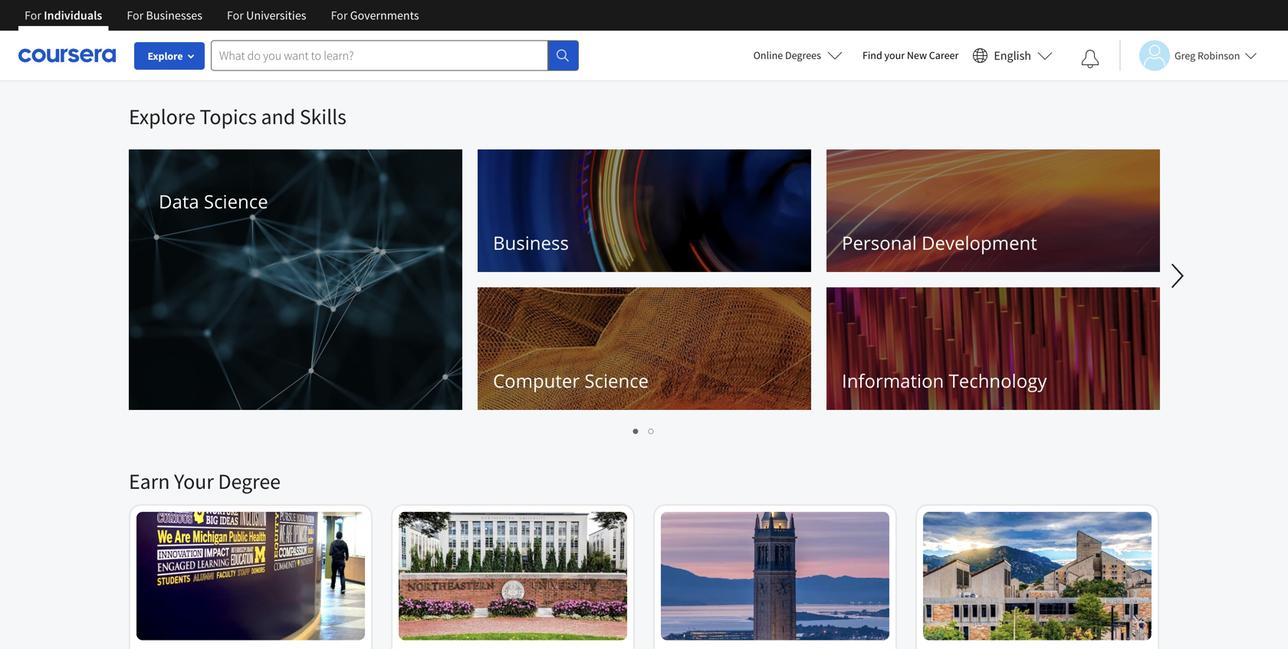 Task type: describe. For each thing, give the bounding box(es) containing it.
computer science image
[[478, 288, 811, 410]]

online
[[754, 48, 783, 62]]

information
[[842, 369, 944, 393]]

information technology link
[[827, 288, 1160, 410]]

for businesses
[[127, 8, 202, 23]]

english button
[[967, 31, 1059, 81]]

explore topics and skills carousel element
[[121, 81, 1289, 443]]

skills
[[300, 103, 347, 130]]

earn
[[129, 468, 170, 495]]

data science link
[[129, 150, 462, 410]]

computer science link
[[478, 288, 811, 410]]

business link
[[478, 150, 811, 272]]

2 button
[[644, 422, 660, 439]]

data
[[159, 189, 199, 214]]

explore button
[[134, 42, 205, 70]]

business
[[493, 230, 569, 255]]

governments
[[350, 8, 419, 23]]

for for businesses
[[127, 8, 144, 23]]

degree
[[218, 468, 281, 495]]

greg robinson button
[[1120, 40, 1257, 71]]

your
[[885, 48, 905, 62]]

What do you want to learn? text field
[[211, 40, 548, 71]]

list inside explore topics and skills carousel element
[[129, 422, 1160, 439]]

for for individuals
[[25, 8, 41, 23]]

banner navigation
[[12, 0, 432, 31]]

for for universities
[[227, 8, 244, 23]]

for universities
[[227, 8, 306, 23]]

personal development link
[[827, 150, 1160, 272]]

and
[[261, 103, 295, 130]]

career
[[929, 48, 959, 62]]

personal development image
[[827, 150, 1160, 272]]

information technology image
[[827, 288, 1160, 410]]

data science
[[159, 189, 268, 214]]

data science image
[[129, 150, 462, 410]]



Task type: locate. For each thing, give the bounding box(es) containing it.
for left individuals at the top left of page
[[25, 8, 41, 23]]

greg
[[1175, 49, 1196, 63]]

1
[[634, 423, 640, 438]]

computer
[[493, 369, 580, 393]]

personal development
[[842, 230, 1038, 255]]

topics
[[200, 103, 257, 130]]

4 for from the left
[[331, 8, 348, 23]]

for
[[25, 8, 41, 23], [127, 8, 144, 23], [227, 8, 244, 23], [331, 8, 348, 23]]

show notifications image
[[1081, 50, 1100, 68]]

business image
[[478, 150, 811, 272]]

greg robinson
[[1175, 49, 1241, 63]]

technology
[[949, 369, 1047, 393]]

0 horizontal spatial science
[[204, 189, 268, 214]]

computer science
[[493, 369, 649, 393]]

for for governments
[[331, 8, 348, 23]]

for governments
[[331, 8, 419, 23]]

science for data science
[[204, 189, 268, 214]]

find your new career link
[[855, 46, 967, 65]]

individuals
[[44, 8, 102, 23]]

english
[[994, 48, 1032, 63]]

earn your degree
[[129, 468, 281, 495]]

personal
[[842, 230, 917, 255]]

science
[[204, 189, 268, 214], [585, 369, 649, 393]]

explore down "for businesses"
[[148, 49, 183, 63]]

for left the businesses
[[127, 8, 144, 23]]

for left universities on the left
[[227, 8, 244, 23]]

earn your degree collection element
[[120, 443, 1169, 650]]

online degrees
[[754, 48, 821, 62]]

online degrees button
[[741, 38, 855, 72]]

businesses
[[146, 8, 202, 23]]

1 vertical spatial science
[[585, 369, 649, 393]]

explore for explore
[[148, 49, 183, 63]]

list
[[129, 422, 1160, 439]]

3 for from the left
[[227, 8, 244, 23]]

1 vertical spatial explore
[[129, 103, 195, 130]]

explore
[[148, 49, 183, 63], [129, 103, 195, 130]]

science right data
[[204, 189, 268, 214]]

0 vertical spatial explore
[[148, 49, 183, 63]]

development
[[922, 230, 1038, 255]]

explore topics and skills
[[129, 103, 347, 130]]

science for computer science
[[585, 369, 649, 393]]

find your new career
[[863, 48, 959, 62]]

robinson
[[1198, 49, 1241, 63]]

1 button
[[629, 422, 644, 439]]

for individuals
[[25, 8, 102, 23]]

explore for explore topics and skills
[[129, 103, 195, 130]]

explore down explore dropdown button
[[129, 103, 195, 130]]

universities
[[246, 8, 306, 23]]

explore inside explore topics and skills carousel element
[[129, 103, 195, 130]]

science inside 'link'
[[585, 369, 649, 393]]

new
[[907, 48, 927, 62]]

your
[[174, 468, 214, 495]]

0 vertical spatial science
[[204, 189, 268, 214]]

coursera image
[[18, 43, 116, 68]]

explore inside explore dropdown button
[[148, 49, 183, 63]]

None search field
[[211, 40, 579, 71]]

1 for from the left
[[25, 8, 41, 23]]

find
[[863, 48, 883, 62]]

1 horizontal spatial science
[[585, 369, 649, 393]]

for left governments
[[331, 8, 348, 23]]

degrees
[[785, 48, 821, 62]]

science up '1' button
[[585, 369, 649, 393]]

information technology
[[842, 369, 1047, 393]]

next slide image
[[1160, 258, 1196, 295]]

2
[[649, 423, 655, 438]]

2 for from the left
[[127, 8, 144, 23]]

list containing 1
[[129, 422, 1160, 439]]



Task type: vqa. For each thing, say whether or not it's contained in the screenshot.
'Why' at the left top of the page
no



